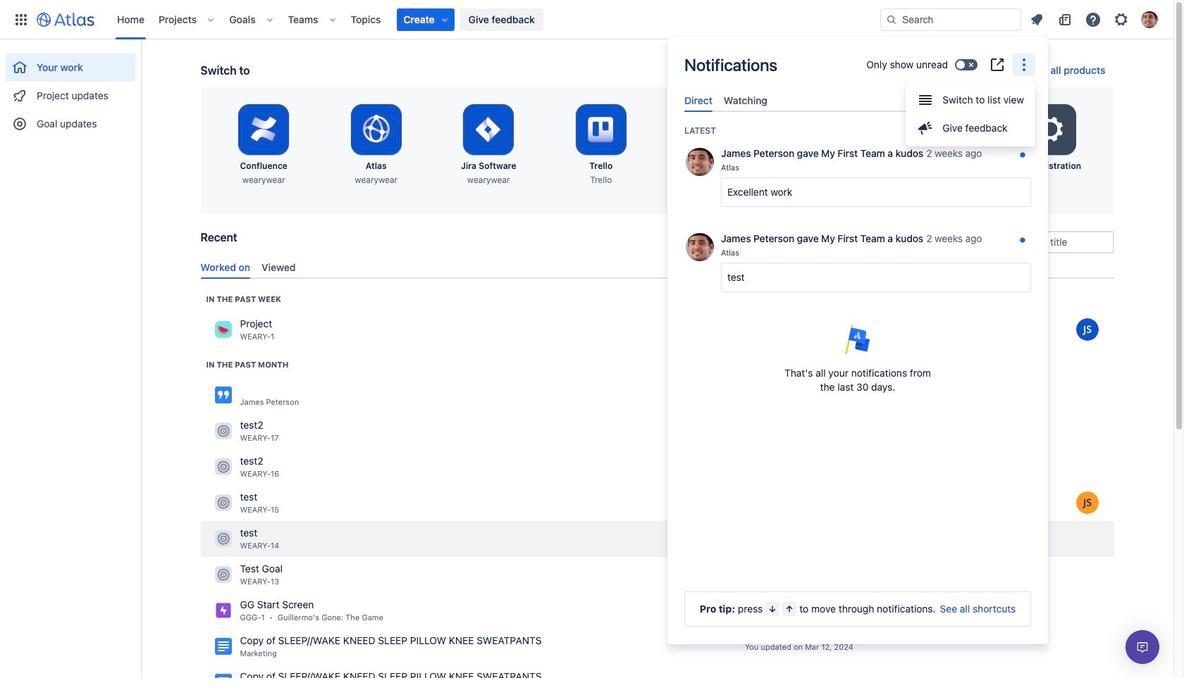 Task type: describe. For each thing, give the bounding box(es) containing it.
account image
[[1141, 11, 1158, 28]]

help image
[[1085, 11, 1102, 28]]

open notifications in a new tab image
[[989, 56, 1006, 73]]

1 horizontal spatial group
[[906, 82, 1035, 147]]

0 vertical spatial tab list
[[679, 89, 1037, 112]]

1 vertical spatial tab list
[[195, 256, 1120, 279]]

settings image
[[1034, 113, 1068, 147]]

1 confluence image from the top
[[215, 387, 232, 404]]

arrow down image
[[767, 604, 778, 615]]

4 townsquare image from the top
[[215, 567, 232, 584]]

2 confluence image from the top
[[215, 639, 232, 656]]

arrow up image
[[784, 604, 795, 615]]

3 confluence image from the top
[[215, 675, 232, 679]]

heading for 3rd confluence icon from the bottom of the page
[[206, 359, 289, 371]]

open intercom messenger image
[[1134, 639, 1151, 656]]

switch to... image
[[13, 11, 30, 28]]

1 townsquare image from the top
[[215, 322, 232, 339]]



Task type: locate. For each thing, give the bounding box(es) containing it.
townsquare image
[[215, 423, 232, 440], [215, 531, 232, 548]]

Filter by title field
[[990, 233, 1113, 252]]

0 horizontal spatial group
[[6, 39, 135, 142]]

notifications image
[[1028, 11, 1045, 28]]

search image
[[886, 14, 897, 25]]

2 townsquare image from the top
[[215, 531, 232, 548]]

0 vertical spatial townsquare image
[[215, 423, 232, 440]]

1 vertical spatial townsquare image
[[215, 531, 232, 548]]

2 townsquare image from the top
[[215, 459, 232, 476]]

townsquare image
[[215, 322, 232, 339], [215, 459, 232, 476], [215, 495, 232, 512], [215, 567, 232, 584]]

confluence image
[[215, 387, 232, 404], [215, 639, 232, 656], [215, 675, 232, 679]]

Search field
[[880, 8, 1021, 31]]

heading for 4th townsquare image from the bottom of the page
[[206, 294, 281, 305]]

heading
[[206, 294, 281, 305], [206, 359, 289, 371]]

1 heading from the top
[[206, 294, 281, 305]]

banner
[[0, 0, 1173, 39]]

1 townsquare image from the top
[[215, 423, 232, 440]]

2 vertical spatial confluence image
[[215, 675, 232, 679]]

more image
[[1016, 56, 1033, 73]]

dialog
[[667, 37, 1048, 645]]

None search field
[[880, 8, 1021, 31]]

0 vertical spatial confluence image
[[215, 387, 232, 404]]

group
[[6, 39, 135, 142], [906, 82, 1035, 147]]

2 heading from the top
[[206, 359, 289, 371]]

3 townsquare image from the top
[[215, 495, 232, 512]]

tab list
[[679, 89, 1037, 112], [195, 256, 1120, 279]]

1 vertical spatial heading
[[206, 359, 289, 371]]

top element
[[8, 0, 880, 39]]

1 vertical spatial confluence image
[[215, 639, 232, 656]]

settings image
[[1113, 11, 1130, 28]]

jira image
[[215, 603, 232, 620]]

0 vertical spatial heading
[[206, 294, 281, 305]]



Task type: vqa. For each thing, say whether or not it's contained in the screenshot.
Notifications image on the right top
yes



